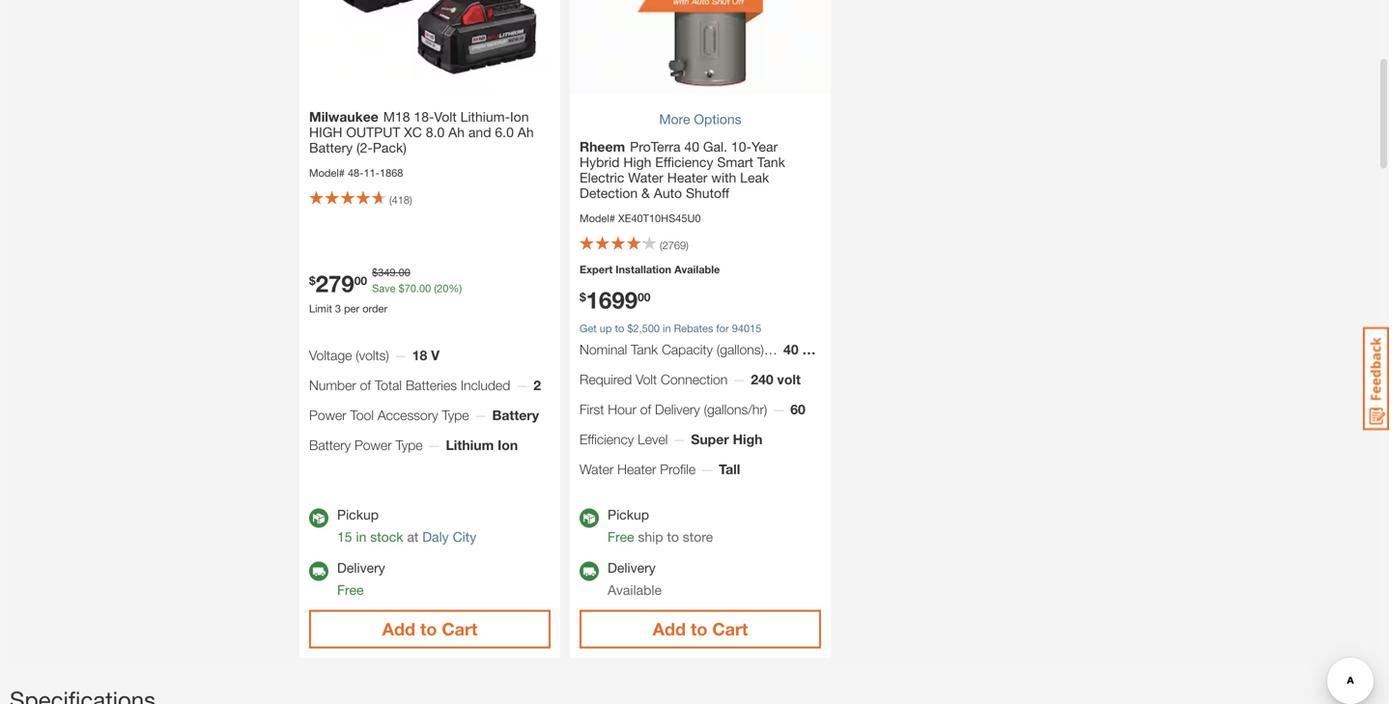 Task type: locate. For each thing, give the bounding box(es) containing it.
add to cart down delivery available
[[653, 619, 748, 640]]

tank inside proterra 40 gal. 10-year hybrid high efficiency smart tank electric water heater with leak detection & auto shutoff
[[757, 154, 785, 170]]

power tool accessory type
[[309, 407, 469, 423]]

0 horizontal spatial in
[[356, 529, 367, 545]]

0 vertical spatial heater
[[667, 170, 708, 186]]

heater left with
[[667, 170, 708, 186]]

0 vertical spatial of
[[360, 377, 371, 393]]

ah right 8.0
[[448, 124, 465, 140]]

free inside pickup free ship to store
[[608, 529, 634, 545]]

1 vertical spatial battery
[[492, 407, 539, 423]]

1 vertical spatial 40
[[784, 342, 799, 357]]

to right up
[[615, 322, 624, 335]]

daly
[[422, 529, 449, 545]]

1 vertical spatial volt
[[636, 371, 657, 387]]

get
[[580, 322, 597, 335]]

required
[[580, 371, 632, 387]]

( inside $ 279 00 $ 349 . 00 save $ 70 . 00 ( 20 %) limit 3 per order
[[434, 282, 437, 294]]

0 vertical spatial in
[[663, 322, 671, 335]]

1 horizontal spatial pickup
[[608, 507, 649, 523]]

delivery down ship
[[608, 560, 656, 576]]

add for second add to cart button
[[653, 619, 686, 640]]

0 vertical spatial free
[[608, 529, 634, 545]]

1 ah from the left
[[448, 124, 465, 140]]

battery down tool
[[309, 437, 351, 453]]

0 vertical spatial battery
[[309, 140, 353, 156]]

1 add from the left
[[382, 619, 415, 640]]

( down 1868
[[389, 194, 392, 206]]

2 vertical spatial (
[[434, 282, 437, 294]]

heater down efficiency level
[[618, 461, 656, 477]]

pickup up ship
[[608, 507, 649, 523]]

0 vertical spatial )
[[410, 194, 412, 206]]

milwaukee
[[309, 109, 379, 125]]

ship
[[638, 529, 663, 545]]

delivery inside delivery available
[[608, 560, 656, 576]]

0 vertical spatial 40
[[684, 139, 700, 155]]

auto
[[654, 185, 682, 201]]

m18
[[383, 109, 410, 125]]

add to cart down "delivery free"
[[382, 619, 478, 640]]

1 add to cart button from the left
[[309, 610, 551, 649]]

gal.
[[703, 139, 728, 155]]

40
[[684, 139, 700, 155], [784, 342, 799, 357]]

0 horizontal spatial )
[[410, 194, 412, 206]]

ion inside the m18 18-volt lithium-ion high output xc 8.0 ah and 6.0 ah battery (2-pack)
[[510, 109, 529, 125]]

battery down 2
[[492, 407, 539, 423]]

1 horizontal spatial add to cart
[[653, 619, 748, 640]]

efficiency inside proterra 40 gal. 10-year hybrid high efficiency smart tank electric water heater with leak detection & auto shutoff
[[655, 154, 713, 170]]

battery for battery
[[492, 407, 539, 423]]

40 gal
[[784, 342, 822, 357]]

pickup up 15
[[337, 507, 379, 523]]

delivery down connection at the bottom of the page
[[655, 401, 700, 417]]

v
[[431, 347, 440, 363]]

more
[[659, 111, 690, 127]]

available shipping image
[[580, 562, 599, 581]]

in up nominal tank capacity (gallons)
[[663, 322, 671, 335]]

0 horizontal spatial volt
[[434, 109, 457, 125]]

ah
[[448, 124, 465, 140], [518, 124, 534, 140]]

1 vertical spatial (
[[660, 239, 662, 252]]

$ up 'save'
[[372, 266, 378, 278]]

delivery for pickup 15 in stock at daly city
[[337, 560, 385, 576]]

pickup inside pickup 15 in stock at daly city
[[337, 507, 379, 523]]

lithium-
[[461, 109, 510, 125]]

add to cart button down "delivery free"
[[309, 610, 551, 649]]

ion right and at the top left of page
[[510, 109, 529, 125]]

lithium ion
[[446, 437, 518, 453]]

level
[[638, 431, 668, 447]]

1 vertical spatial in
[[356, 529, 367, 545]]

20
[[437, 282, 449, 294]]

free for pickup free ship to store
[[608, 529, 634, 545]]

in right 15
[[356, 529, 367, 545]]

1 vertical spatial heater
[[618, 461, 656, 477]]

city
[[453, 529, 477, 545]]

tank
[[757, 154, 785, 170], [631, 342, 658, 357]]

save
[[372, 282, 396, 294]]

water down efficiency level
[[580, 461, 614, 477]]

0 vertical spatial water
[[628, 170, 664, 186]]

efficiency up auto
[[655, 154, 713, 170]]

) for ( 2769 )
[[686, 239, 689, 252]]

type up lithium
[[442, 407, 469, 423]]

(gallons/hr)
[[704, 401, 767, 417]]

water
[[628, 170, 664, 186], [580, 461, 614, 477]]

year
[[752, 139, 778, 155]]

1 horizontal spatial available
[[675, 263, 720, 276]]

tank right "10-"
[[757, 154, 785, 170]]

$ up limit
[[309, 274, 316, 287]]

1 vertical spatial type
[[396, 437, 423, 453]]

tall
[[719, 461, 740, 477]]

2 vertical spatial battery
[[309, 437, 351, 453]]

0 vertical spatial model#
[[309, 167, 345, 179]]

included
[[461, 377, 510, 393]]

0 horizontal spatial add to cart button
[[309, 610, 551, 649]]

battery
[[309, 140, 353, 156], [492, 407, 539, 423], [309, 437, 351, 453]]

heater inside proterra 40 gal. 10-year hybrid high efficiency smart tank electric water heater with leak detection & auto shutoff
[[667, 170, 708, 186]]

detection
[[580, 185, 638, 201]]

add
[[382, 619, 415, 640], [653, 619, 686, 640]]

1 horizontal spatial cart
[[712, 619, 748, 640]]

tool
[[350, 407, 374, 423]]

2 pickup from the left
[[608, 507, 649, 523]]

( for 418
[[389, 194, 392, 206]]

free down 15
[[337, 582, 364, 598]]

of
[[360, 377, 371, 393], [640, 401, 651, 417]]

( up expert installation available
[[660, 239, 662, 252]]

to down daly on the bottom
[[420, 619, 437, 640]]

proterra 40 gal. 10-year hybrid high efficiency smart tank electric water heater with leak detection & auto shutoff
[[580, 139, 785, 201]]

2 ah from the left
[[518, 124, 534, 140]]

model# down detection
[[580, 212, 615, 225]]

1 horizontal spatial efficiency
[[655, 154, 713, 170]]

lithium
[[446, 437, 494, 453]]

get up to $2,500 in  rebates for 94015 button
[[580, 319, 762, 335]]

00 up 70
[[399, 266, 410, 278]]

high down (gallons/hr)
[[733, 431, 763, 447]]

volt up hour
[[636, 371, 657, 387]]

battery down milwaukee
[[309, 140, 353, 156]]

0 vertical spatial tank
[[757, 154, 785, 170]]

1 horizontal spatial 40
[[784, 342, 799, 357]]

40 left the "gal."
[[684, 139, 700, 155]]

high up &
[[624, 154, 652, 170]]

1 horizontal spatial add to cart button
[[580, 610, 821, 649]]

efficiency
[[655, 154, 713, 170], [580, 431, 634, 447]]

00 down installation
[[638, 290, 651, 304]]

2 horizontal spatial (
[[660, 239, 662, 252]]

in inside "button"
[[663, 322, 671, 335]]

get up to $2,500 in  rebates for 94015
[[580, 322, 762, 335]]

hour
[[608, 401, 637, 417]]

pickup
[[337, 507, 379, 523], [608, 507, 649, 523]]

free
[[608, 529, 634, 545], [337, 582, 364, 598]]

0 horizontal spatial high
[[624, 154, 652, 170]]

1 horizontal spatial free
[[608, 529, 634, 545]]

1 vertical spatial free
[[337, 582, 364, 598]]

0 horizontal spatial ah
[[448, 124, 465, 140]]

1 vertical spatial .
[[416, 282, 419, 294]]

delivery
[[655, 401, 700, 417], [337, 560, 385, 576], [608, 560, 656, 576]]

1 horizontal spatial (
[[434, 282, 437, 294]]

available down ( 2769 )
[[675, 263, 720, 276]]

pickup for 15
[[337, 507, 379, 523]]

0 horizontal spatial add
[[382, 619, 415, 640]]

1 horizontal spatial type
[[442, 407, 469, 423]]

add down delivery available
[[653, 619, 686, 640]]

accessory
[[378, 407, 438, 423]]

high inside proterra 40 gal. 10-year hybrid high efficiency smart tank electric water heater with leak detection & auto shutoff
[[624, 154, 652, 170]]

model#
[[309, 167, 345, 179], [580, 212, 615, 225]]

0 vertical spatial high
[[624, 154, 652, 170]]

volt right xc
[[434, 109, 457, 125]]

0 horizontal spatial pickup
[[337, 507, 379, 523]]

first
[[580, 401, 604, 417]]

0 horizontal spatial .
[[396, 266, 399, 278]]

rebates
[[674, 322, 713, 335]]

model# for model# xe40t10hs45u0
[[580, 212, 615, 225]]

0 horizontal spatial add to cart
[[382, 619, 478, 640]]

)
[[410, 194, 412, 206], [686, 239, 689, 252]]

delivery down 15
[[337, 560, 385, 576]]

cart
[[442, 619, 478, 640], [712, 619, 748, 640]]

1 vertical spatial efficiency
[[580, 431, 634, 447]]

to inside pickup free ship to store
[[667, 529, 679, 545]]

1 horizontal spatial power
[[355, 437, 392, 453]]

2 cart from the left
[[712, 619, 748, 640]]

to right ship
[[667, 529, 679, 545]]

0 vertical spatial ion
[[510, 109, 529, 125]]

240 volt
[[751, 371, 801, 387]]

tank down $2,500
[[631, 342, 658, 357]]

add for second add to cart button from the right
[[382, 619, 415, 640]]

nominal
[[580, 342, 627, 357]]

1 horizontal spatial model#
[[580, 212, 615, 225]]

free inside "delivery free"
[[337, 582, 364, 598]]

1 vertical spatial water
[[580, 461, 614, 477]]

1 vertical spatial )
[[686, 239, 689, 252]]

water down proterra
[[628, 170, 664, 186]]

0 horizontal spatial (
[[389, 194, 392, 206]]

$ 279 00 $ 349 . 00 save $ 70 . 00 ( 20 %) limit 3 per order
[[309, 266, 462, 315]]

efficiency down the first
[[580, 431, 634, 447]]

volt
[[777, 371, 801, 387]]

00 right 70
[[419, 282, 431, 294]]

for
[[716, 322, 729, 335]]

1 horizontal spatial in
[[663, 322, 671, 335]]

volt inside the m18 18-volt lithium-ion high output xc 8.0 ah and 6.0 ah battery (2-pack)
[[434, 109, 457, 125]]

add to cart button down delivery available
[[580, 610, 821, 649]]

model# left 48-
[[309, 167, 345, 179]]

$ inside the $ 1699 00
[[580, 290, 586, 304]]

add down "delivery free"
[[382, 619, 415, 640]]

of right hour
[[640, 401, 651, 417]]

order
[[363, 302, 388, 315]]

0 horizontal spatial of
[[360, 377, 371, 393]]

free left ship
[[608, 529, 634, 545]]

of left the total
[[360, 377, 371, 393]]

0 vertical spatial (
[[389, 194, 392, 206]]

and
[[468, 124, 491, 140]]

pickup inside pickup free ship to store
[[608, 507, 649, 523]]

0 horizontal spatial cart
[[442, 619, 478, 640]]

1 vertical spatial high
[[733, 431, 763, 447]]

40 left gal
[[784, 342, 799, 357]]

ion
[[510, 109, 529, 125], [498, 437, 518, 453]]

$
[[372, 266, 378, 278], [309, 274, 316, 287], [399, 282, 405, 294], [580, 290, 586, 304]]

1 horizontal spatial )
[[686, 239, 689, 252]]

ah right 6.0
[[518, 124, 534, 140]]

0 horizontal spatial 40
[[684, 139, 700, 155]]

0 horizontal spatial heater
[[618, 461, 656, 477]]

0 horizontal spatial model#
[[309, 167, 345, 179]]

$ down expert at the left top
[[580, 290, 586, 304]]

0 horizontal spatial available
[[608, 582, 662, 598]]

up
[[600, 322, 612, 335]]

2 add from the left
[[653, 619, 686, 640]]

0 vertical spatial efficiency
[[655, 154, 713, 170]]

available down ship
[[608, 582, 662, 598]]

voltage (volts)
[[309, 347, 389, 363]]

power down tool
[[355, 437, 392, 453]]

0 horizontal spatial water
[[580, 461, 614, 477]]

0 horizontal spatial power
[[309, 407, 347, 423]]

1 horizontal spatial add
[[653, 619, 686, 640]]

1 pickup from the left
[[337, 507, 379, 523]]

with
[[711, 170, 736, 186]]

output
[[346, 124, 400, 140]]

0 vertical spatial volt
[[434, 109, 457, 125]]

1 vertical spatial of
[[640, 401, 651, 417]]

0 horizontal spatial free
[[337, 582, 364, 598]]

type down accessory
[[396, 437, 423, 453]]

( left the %)
[[434, 282, 437, 294]]

delivery free
[[337, 560, 385, 598]]

add to cart
[[382, 619, 478, 640], [653, 619, 748, 640]]

smart
[[717, 154, 754, 170]]

1 horizontal spatial heater
[[667, 170, 708, 186]]

1 horizontal spatial water
[[628, 170, 664, 186]]

1 vertical spatial tank
[[631, 342, 658, 357]]

.
[[396, 266, 399, 278], [416, 282, 419, 294]]

power down number
[[309, 407, 347, 423]]

1 horizontal spatial tank
[[757, 154, 785, 170]]

(volts)
[[356, 347, 389, 363]]

00
[[399, 266, 410, 278], [354, 274, 367, 287], [419, 282, 431, 294], [638, 290, 651, 304]]

rheem
[[580, 139, 625, 155]]

(gallons)
[[717, 342, 764, 357]]

0 horizontal spatial efficiency
[[580, 431, 634, 447]]

ion right lithium
[[498, 437, 518, 453]]

1 horizontal spatial ah
[[518, 124, 534, 140]]

in
[[663, 322, 671, 335], [356, 529, 367, 545]]

94015
[[732, 322, 762, 335]]

1 vertical spatial model#
[[580, 212, 615, 225]]

shutoff
[[686, 185, 730, 201]]



Task type: vqa. For each thing, say whether or not it's contained in the screenshot.
if
no



Task type: describe. For each thing, give the bounding box(es) containing it.
1 horizontal spatial .
[[416, 282, 419, 294]]

1 vertical spatial power
[[355, 437, 392, 453]]

00 left 'save'
[[354, 274, 367, 287]]

delivery available
[[608, 560, 662, 598]]

super
[[691, 431, 729, 447]]

available for pickup image
[[309, 509, 328, 528]]

1868
[[380, 167, 403, 179]]

0 vertical spatial power
[[309, 407, 347, 423]]

60
[[791, 401, 806, 417]]

2769
[[662, 239, 686, 252]]

profile
[[660, 461, 696, 477]]

m18 18-volt lithium-ion high output xc 8.0 ah and 6.0 ah battery (2-pack)
[[309, 109, 534, 156]]

1 vertical spatial ion
[[498, 437, 518, 453]]

$ right 'save'
[[399, 282, 405, 294]]

0 vertical spatial type
[[442, 407, 469, 423]]

required volt connection
[[580, 371, 728, 387]]

0 vertical spatial .
[[396, 266, 399, 278]]

m18 18-volt lithium-ion high output xc 8.0 ah and 6.0 ah battery (2-pack) image
[[300, 0, 560, 95]]

xe40t10hs45u0
[[618, 212, 701, 225]]

daly city link
[[422, 529, 477, 545]]

in inside pickup 15 in stock at daly city
[[356, 529, 367, 545]]

%)
[[449, 282, 462, 294]]

number
[[309, 377, 356, 393]]

model# xe40t10hs45u0
[[580, 212, 701, 225]]

1 add to cart from the left
[[382, 619, 478, 640]]

2 add to cart from the left
[[653, 619, 748, 640]]

delivery for pickup free ship to store
[[608, 560, 656, 576]]

more options link
[[580, 104, 821, 134]]

capacity
[[662, 342, 713, 357]]

0 vertical spatial available
[[675, 263, 720, 276]]

18 v
[[412, 347, 440, 363]]

pickup for free
[[608, 507, 649, 523]]

model# 48-11-1868
[[309, 167, 403, 179]]

options
[[694, 111, 742, 127]]

1699
[[586, 286, 638, 314]]

electric
[[580, 170, 625, 186]]

model# for model# 48-11-1868
[[309, 167, 345, 179]]

pack)
[[373, 140, 407, 156]]

store
[[683, 529, 713, 545]]

connection
[[661, 371, 728, 387]]

to inside "button"
[[615, 322, 624, 335]]

expert
[[580, 263, 613, 276]]

battery inside the m18 18-volt lithium-ion high output xc 8.0 ah and 6.0 ah battery (2-pack)
[[309, 140, 353, 156]]

( 2769 )
[[660, 239, 689, 252]]

70
[[405, 282, 416, 294]]

(2-
[[357, 140, 373, 156]]

349
[[378, 266, 396, 278]]

super high
[[691, 431, 763, 447]]

6.0
[[495, 124, 514, 140]]

3
[[335, 302, 341, 315]]

$ 1699 00
[[580, 286, 651, 314]]

1 vertical spatial available
[[608, 582, 662, 598]]

pickup 15 in stock at daly city
[[337, 507, 477, 545]]

limit
[[309, 302, 332, 315]]

available shipping image
[[309, 562, 328, 581]]

&
[[642, 185, 650, 201]]

1 horizontal spatial volt
[[636, 371, 657, 387]]

418
[[392, 194, 410, 206]]

to down store
[[691, 619, 708, 640]]

8.0
[[426, 124, 445, 140]]

0 horizontal spatial type
[[396, 437, 423, 453]]

more options
[[659, 111, 742, 127]]

voltage
[[309, 347, 352, 363]]

stock
[[370, 529, 403, 545]]

) for ( 418 )
[[410, 194, 412, 206]]

high
[[309, 124, 342, 140]]

00 inside the $ 1699 00
[[638, 290, 651, 304]]

240
[[751, 371, 774, 387]]

battery for battery power type
[[309, 437, 351, 453]]

total
[[375, 377, 402, 393]]

11-
[[364, 167, 380, 179]]

40 inside proterra 40 gal. 10-year hybrid high efficiency smart tank electric water heater with leak detection & auto shutoff
[[684, 139, 700, 155]]

nominal tank capacity (gallons)
[[580, 342, 764, 357]]

number of total batteries included
[[309, 377, 510, 393]]

water inside proterra 40 gal. 10-year hybrid high efficiency smart tank electric water heater with leak detection & auto shutoff
[[628, 170, 664, 186]]

available for pickup image
[[580, 509, 599, 528]]

battery power type
[[309, 437, 423, 453]]

15
[[337, 529, 352, 545]]

xc
[[404, 124, 422, 140]]

pickup free ship to store
[[608, 507, 713, 545]]

installation
[[616, 263, 672, 276]]

feedback link image
[[1363, 327, 1389, 431]]

batteries
[[406, 377, 457, 393]]

2 add to cart button from the left
[[580, 610, 821, 649]]

proterra 40 gal. 10-year hybrid high efficiency smart tank electric water heater with leak detection & auto shutoff image
[[570, 0, 831, 95]]

hybrid
[[580, 154, 620, 170]]

10-
[[731, 139, 752, 155]]

( for 2769
[[660, 239, 662, 252]]

1 cart from the left
[[442, 619, 478, 640]]

18
[[412, 347, 427, 363]]

leak
[[740, 170, 769, 186]]

per
[[344, 302, 360, 315]]

at
[[407, 529, 419, 545]]

48-
[[348, 167, 364, 179]]

efficiency level
[[580, 431, 668, 447]]

0 horizontal spatial tank
[[631, 342, 658, 357]]

( 418 )
[[389, 194, 412, 206]]

1 horizontal spatial of
[[640, 401, 651, 417]]

$2,500
[[627, 322, 660, 335]]

18-
[[414, 109, 434, 125]]

free for delivery free
[[337, 582, 364, 598]]

1 horizontal spatial high
[[733, 431, 763, 447]]



